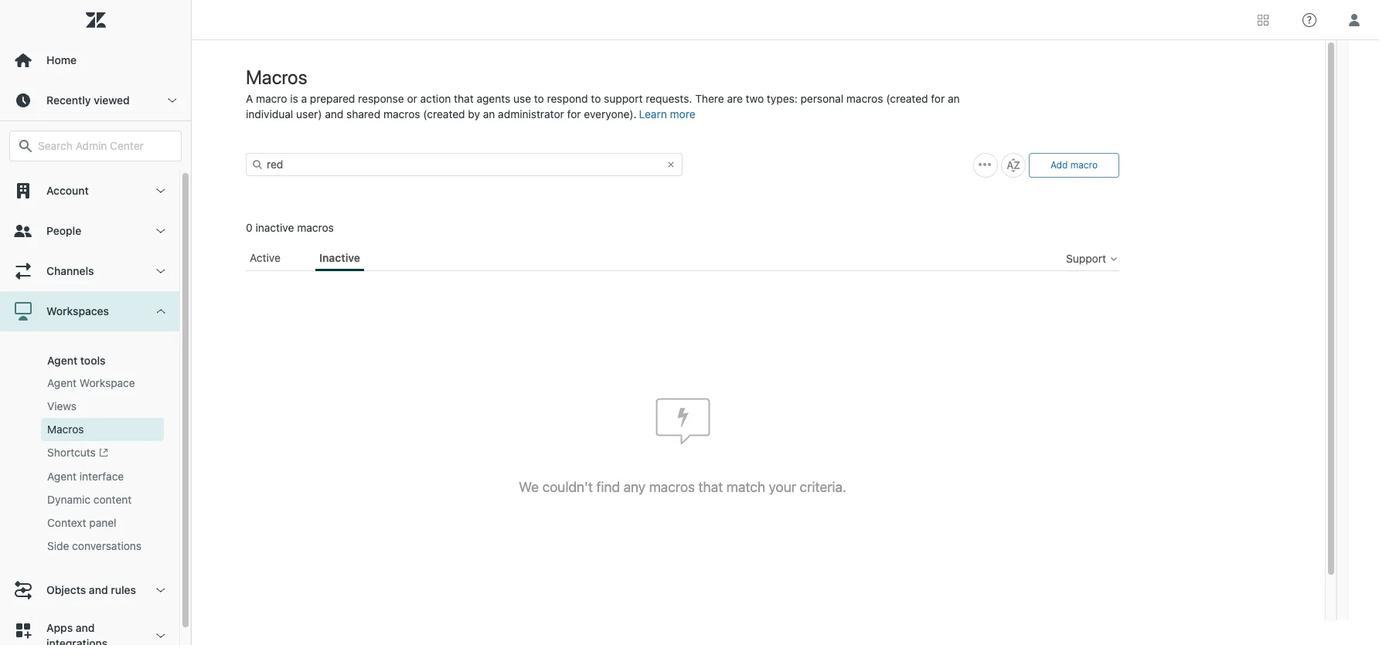 Task type: describe. For each thing, give the bounding box(es) containing it.
agent interface element
[[47, 470, 124, 485]]

objects
[[46, 584, 86, 597]]

user menu image
[[1345, 10, 1365, 30]]

tree inside "primary" element
[[0, 171, 191, 646]]

primary element
[[0, 0, 192, 646]]

tree item inside "primary" element
[[0, 291, 179, 571]]

agent workspace link
[[41, 372, 164, 395]]

shortcuts element
[[47, 445, 108, 462]]

agent interface
[[47, 470, 124, 483]]

help image
[[1303, 13, 1317, 27]]

agent for agent tools
[[47, 354, 77, 367]]

tools
[[80, 354, 106, 367]]

and for objects
[[89, 584, 108, 597]]

agent workspace element
[[47, 376, 135, 391]]

side conversations
[[47, 540, 142, 553]]

content
[[93, 494, 132, 507]]

integrations
[[46, 637, 108, 646]]

objects and rules button
[[0, 571, 179, 611]]

context panel element
[[47, 516, 116, 531]]

Search Admin Center field
[[38, 139, 172, 153]]

recently viewed button
[[0, 80, 191, 121]]

macros element
[[47, 422, 84, 438]]

home
[[46, 53, 77, 66]]

rules
[[111, 584, 136, 597]]

conversations
[[72, 540, 142, 553]]

apps and integrations button
[[0, 611, 179, 646]]

agent for agent workspace
[[47, 377, 77, 390]]

zendesk products image
[[1258, 14, 1269, 25]]

recently viewed
[[46, 94, 130, 107]]

side conversations link
[[41, 535, 164, 558]]

objects and rules
[[46, 584, 136, 597]]

macros
[[47, 423, 84, 436]]

people
[[46, 224, 81, 237]]

workspaces group
[[0, 332, 179, 571]]

workspace
[[80, 377, 135, 390]]

channels
[[46, 264, 94, 278]]

home button
[[0, 40, 191, 80]]

agent for agent interface
[[47, 470, 77, 483]]

apps and integrations
[[46, 622, 108, 646]]

context panel link
[[41, 512, 164, 535]]

account button
[[0, 171, 179, 211]]



Task type: locate. For each thing, give the bounding box(es) containing it.
0 vertical spatial agent
[[47, 354, 77, 367]]

agent left tools
[[47, 354, 77, 367]]

dynamic
[[47, 494, 91, 507]]

agent inside "element"
[[47, 377, 77, 390]]

agent
[[47, 354, 77, 367], [47, 377, 77, 390], [47, 470, 77, 483]]

shortcuts link
[[41, 441, 164, 466]]

dynamic content element
[[47, 493, 132, 508]]

2 vertical spatial agent
[[47, 470, 77, 483]]

viewed
[[94, 94, 130, 107]]

tree containing account
[[0, 171, 191, 646]]

context panel
[[47, 517, 116, 530]]

workspaces
[[46, 305, 109, 318]]

channels button
[[0, 251, 179, 291]]

interface
[[80, 470, 124, 483]]

people button
[[0, 211, 179, 251]]

1 vertical spatial agent
[[47, 377, 77, 390]]

0 vertical spatial and
[[89, 584, 108, 597]]

views link
[[41, 395, 164, 418]]

and up integrations
[[76, 622, 95, 635]]

1 agent from the top
[[47, 354, 77, 367]]

recently
[[46, 94, 91, 107]]

agent interface link
[[41, 466, 164, 489]]

and
[[89, 584, 108, 597], [76, 622, 95, 635]]

agent tools element
[[47, 354, 106, 367]]

tree
[[0, 171, 191, 646]]

agent up the views
[[47, 377, 77, 390]]

agent tools
[[47, 354, 106, 367]]

tree item containing workspaces
[[0, 291, 179, 571]]

3 agent from the top
[[47, 470, 77, 483]]

views
[[47, 400, 77, 413]]

workspaces button
[[0, 291, 179, 332]]

side
[[47, 540, 69, 553]]

views element
[[47, 399, 77, 414]]

none search field inside "primary" element
[[2, 131, 189, 162]]

and for apps
[[76, 622, 95, 635]]

and inside apps and integrations
[[76, 622, 95, 635]]

account
[[46, 184, 89, 197]]

side conversations element
[[47, 539, 142, 555]]

panel
[[89, 517, 116, 530]]

dynamic content link
[[41, 489, 164, 512]]

macros link
[[41, 418, 164, 441]]

agent workspace
[[47, 377, 135, 390]]

None search field
[[2, 131, 189, 162]]

context
[[47, 517, 86, 530]]

apps
[[46, 622, 73, 635]]

agent up dynamic
[[47, 470, 77, 483]]

tree item
[[0, 291, 179, 571]]

shortcuts
[[47, 446, 96, 459]]

1 vertical spatial and
[[76, 622, 95, 635]]

and left rules
[[89, 584, 108, 597]]

2 agent from the top
[[47, 377, 77, 390]]

dynamic content
[[47, 494, 132, 507]]



